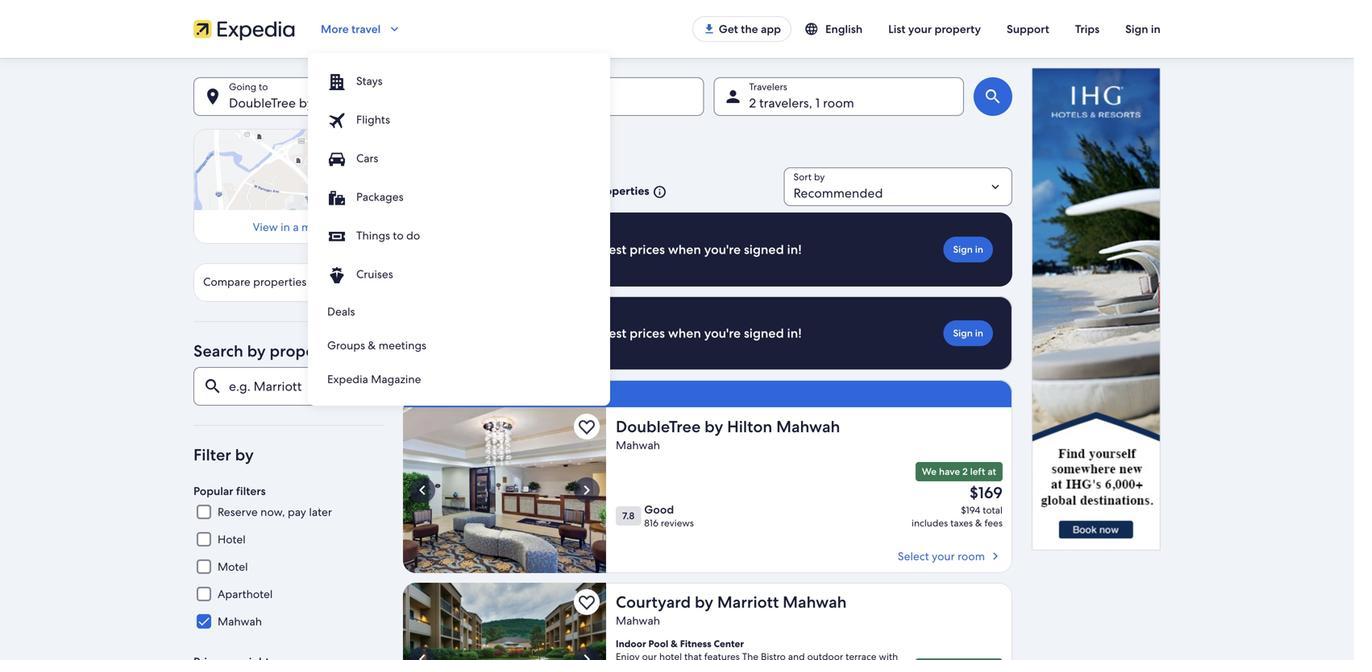 Task type: describe. For each thing, give the bounding box(es) containing it.
left
[[970, 466, 985, 478]]

trips link
[[1062, 15, 1113, 44]]

1
[[816, 95, 820, 112]]

sign in for 2nd sign in link from the top
[[953, 327, 983, 340]]

2 inside dropdown button
[[749, 95, 756, 112]]

in! for 1st sign in link from the top of the page
[[787, 241, 802, 258]]

mahwah right hilton
[[776, 417, 840, 438]]

view in a map button
[[203, 220, 374, 235]]

small image inside "see how we pick our recommended properties" link
[[649, 185, 667, 200]]

travelers,
[[759, 95, 812, 112]]

cruises link
[[308, 256, 610, 295]]

the
[[741, 22, 758, 36]]

2 travelers, 1 room
[[749, 95, 854, 112]]

Save Courtyard by Marriott Mahwah to a trip checkbox
[[574, 590, 600, 616]]

trailing image
[[387, 22, 402, 36]]

includes
[[912, 517, 948, 530]]

doubletree
[[616, 417, 701, 438]]

indoor pool & fitness center
[[616, 638, 744, 651]]

courtyard by marriott mahwah mahwah
[[616, 592, 847, 629]]

select your room
[[898, 550, 985, 564]]

in inside dropdown button
[[1151, 22, 1161, 36]]

2 you'll from the top
[[477, 325, 509, 342]]

name
[[340, 341, 381, 362]]

small image inside english button
[[804, 22, 825, 36]]

in! for 2nd sign in link from the top
[[787, 325, 802, 342]]

1 horizontal spatial property
[[555, 387, 603, 401]]

property amenity image
[[403, 584, 606, 661]]

more travel
[[321, 22, 381, 36]]

0 horizontal spatial &
[[368, 339, 376, 353]]

things to do link
[[308, 218, 610, 256]]

1 prices from the top
[[630, 241, 665, 258]]

packages
[[356, 190, 404, 204]]

2 signed from the top
[[744, 325, 784, 342]]

motel
[[218, 560, 248, 575]]

select
[[898, 550, 929, 564]]

now,
[[261, 506, 285, 520]]

pay
[[288, 506, 306, 520]]

filter by
[[193, 445, 254, 466]]

see
[[403, 184, 423, 198]]

flights link
[[308, 102, 610, 140]]

show previous image for doubletree by hilton mahwah image
[[413, 481, 432, 501]]

fitness
[[680, 638, 712, 651]]

app
[[761, 22, 781, 36]]

have
[[939, 466, 960, 478]]

filter
[[193, 445, 231, 466]]

search by property name
[[193, 341, 381, 362]]

room inside dropdown button
[[823, 95, 854, 112]]

how
[[425, 184, 448, 198]]

indoor
[[616, 638, 646, 651]]

deals link
[[308, 295, 610, 329]]

by for courtyard
[[695, 592, 713, 613]]

816
[[644, 517, 659, 530]]

expedia magazine link
[[308, 363, 610, 397]]

do
[[406, 228, 420, 243]]

1 you'll always get our best prices when you're signed in! from the top
[[477, 241, 802, 258]]

recommended
[[514, 184, 591, 198]]

more
[[321, 22, 349, 36]]

lobby image
[[403, 408, 606, 574]]

show next image for courtyard by marriott mahwah image
[[577, 650, 596, 661]]

see how we pick our recommended properties link
[[403, 184, 667, 200]]

you were interested in this property
[[413, 387, 603, 401]]

stays link
[[308, 63, 610, 102]]

marriott
[[717, 592, 779, 613]]

list your property link
[[875, 15, 994, 44]]

when for 1st sign in link from the top of the page
[[668, 241, 701, 258]]

magazine
[[371, 372, 421, 387]]

groups & meetings link
[[308, 329, 610, 363]]

meetings
[[379, 339, 426, 353]]

when for 2nd sign in link from the top
[[668, 325, 701, 342]]

english
[[825, 22, 863, 36]]

view
[[253, 220, 278, 235]]

pick
[[469, 184, 491, 198]]

good
[[644, 503, 674, 517]]

your for select
[[932, 550, 955, 564]]

aparthotel
[[218, 588, 273, 602]]

search image
[[983, 87, 1003, 106]]

2 travelers, 1 room button
[[714, 77, 964, 116]]

by for doubletree
[[705, 417, 723, 438]]

this
[[534, 387, 553, 401]]

we
[[922, 466, 937, 478]]

interested
[[464, 387, 519, 401]]

1 signed from the top
[[744, 241, 784, 258]]

pool
[[649, 638, 668, 651]]

cars
[[356, 151, 378, 166]]

at
[[988, 466, 996, 478]]

compare
[[203, 275, 250, 289]]

sign in button
[[1113, 15, 1174, 44]]

show next image for doubletree by hilton mahwah image
[[577, 481, 596, 501]]

popular
[[193, 485, 233, 499]]

taxes
[[950, 517, 973, 530]]

2 get from the top
[[554, 325, 574, 342]]

support
[[1007, 22, 1049, 36]]

select your room link
[[616, 550, 1003, 564]]

2 sign in link from the top
[[943, 321, 993, 347]]

sign for 2nd sign in link from the top
[[953, 327, 973, 340]]

expedia logo image
[[193, 18, 295, 40]]



Task type: vqa. For each thing, say whether or not it's contained in the screenshot.
Trips "link"
yes



Task type: locate. For each thing, give the bounding box(es) containing it.
2 vertical spatial property
[[555, 387, 603, 401]]

1 vertical spatial properties
[[253, 275, 307, 289]]

0 vertical spatial best
[[601, 241, 627, 258]]

mahwah down select your room 'link'
[[783, 592, 847, 613]]

2 you'll always get our best prices when you're signed in! from the top
[[477, 325, 802, 342]]

& right groups
[[368, 339, 376, 353]]

packages link
[[308, 179, 610, 218]]

by up fitness
[[695, 592, 713, 613]]

get the app
[[719, 22, 781, 36]]

1 vertical spatial sign
[[953, 243, 973, 256]]

property up save doubletree by hilton mahwah to a trip option
[[555, 387, 603, 401]]

1 vertical spatial &
[[975, 517, 982, 530]]

properties
[[594, 184, 649, 198], [253, 275, 307, 289]]

1 vertical spatial property
[[270, 341, 336, 362]]

expedia magazine
[[327, 372, 421, 387]]

sign in inside dropdown button
[[1125, 22, 1161, 36]]

things to do
[[356, 228, 420, 243]]

2 vertical spatial sign in
[[953, 327, 983, 340]]

you'll down pick
[[477, 241, 509, 258]]

english button
[[792, 15, 875, 44]]

your right list
[[908, 22, 932, 36]]

2 best from the top
[[601, 325, 627, 342]]

0 vertical spatial prices
[[630, 241, 665, 258]]

by right search
[[247, 341, 266, 362]]

2 vertical spatial our
[[577, 325, 598, 342]]

always down "see how we pick our recommended properties" link
[[512, 241, 551, 258]]

see how we pick our recommended properties
[[403, 184, 649, 198]]

0 vertical spatial our
[[493, 184, 511, 198]]

0 vertical spatial small image
[[804, 22, 825, 36]]

expedia
[[327, 372, 368, 387]]

property for by
[[270, 341, 336, 362]]

0 vertical spatial sign
[[1125, 22, 1148, 36]]

room left medium icon
[[958, 550, 985, 564]]

0 vertical spatial you'll
[[477, 241, 509, 258]]

room right 1
[[823, 95, 854, 112]]

properties right compare
[[253, 275, 307, 289]]

fees
[[985, 517, 1003, 530]]

1 get from the top
[[554, 241, 574, 258]]

you're for 1st sign in link from the top of the page
[[704, 241, 741, 258]]

we have 2 left at $169 $194 total includes taxes & fees
[[912, 466, 1003, 530]]

center
[[714, 638, 744, 651]]

0 vertical spatial you'll always get our best prices when you're signed in!
[[477, 241, 802, 258]]

always up this
[[512, 325, 551, 342]]

hotel
[[218, 533, 246, 547]]

2 horizontal spatial property
[[935, 22, 981, 36]]

your
[[908, 22, 932, 36], [932, 550, 955, 564]]

cruises
[[356, 267, 393, 282]]

1 vertical spatial signed
[[744, 325, 784, 342]]

1 vertical spatial our
[[577, 241, 598, 258]]

1 vertical spatial you're
[[704, 325, 741, 342]]

1 vertical spatial 2
[[962, 466, 968, 478]]

popular filters
[[193, 485, 266, 499]]

2 vertical spatial sign
[[953, 327, 973, 340]]

0 horizontal spatial property
[[270, 341, 336, 362]]

1 vertical spatial you'll
[[477, 325, 509, 342]]

Save DoubleTree by Hilton Mahwah to a trip checkbox
[[574, 414, 600, 440]]

good 816 reviews
[[644, 503, 694, 530]]

by inside doubletree by hilton mahwah mahwah
[[705, 417, 723, 438]]

1 vertical spatial get
[[554, 325, 574, 342]]

group
[[403, 132, 1012, 158]]

0 vertical spatial always
[[512, 241, 551, 258]]

mahwah down the aparthotel
[[218, 615, 262, 630]]

$169
[[970, 483, 1003, 504]]

sign for 1st sign in link from the top of the page
[[953, 243, 973, 256]]

1 horizontal spatial small image
[[804, 22, 825, 36]]

list
[[888, 22, 906, 36]]

your right select
[[932, 550, 955, 564]]

get the app link
[[692, 16, 792, 42]]

always for 2nd sign in link from the top
[[512, 325, 551, 342]]

your for list
[[908, 22, 932, 36]]

groups
[[327, 339, 365, 353]]

list your property
[[888, 22, 981, 36]]

download the app button image
[[703, 23, 716, 35]]

0 vertical spatial signed
[[744, 241, 784, 258]]

$194
[[961, 505, 980, 517]]

property for your
[[935, 22, 981, 36]]

1 horizontal spatial room
[[958, 550, 985, 564]]

2 always from the top
[[512, 325, 551, 342]]

2 left travelers,
[[749, 95, 756, 112]]

0 vertical spatial you're
[[704, 241, 741, 258]]

&
[[368, 339, 376, 353], [975, 517, 982, 530], [671, 638, 678, 651]]

1 vertical spatial when
[[668, 325, 701, 342]]

reviews
[[661, 517, 694, 530]]

2 horizontal spatial &
[[975, 517, 982, 530]]

2
[[749, 95, 756, 112], [962, 466, 968, 478]]

2 when from the top
[[668, 325, 701, 342]]

static map image image
[[193, 129, 384, 210]]

property right list
[[935, 22, 981, 36]]

room
[[823, 95, 854, 112], [958, 550, 985, 564]]

1 vertical spatial small image
[[649, 185, 667, 200]]

1 in! from the top
[[787, 241, 802, 258]]

stays
[[356, 74, 383, 88]]

2 prices from the top
[[630, 325, 665, 342]]

total
[[983, 505, 1003, 517]]

1 always from the top
[[512, 241, 551, 258]]

1 vertical spatial sign in link
[[943, 321, 993, 347]]

1 horizontal spatial 2
[[962, 466, 968, 478]]

by inside courtyard by marriott mahwah mahwah
[[695, 592, 713, 613]]

2 in! from the top
[[787, 325, 802, 342]]

by right filter on the left
[[235, 445, 254, 466]]

2 you're from the top
[[704, 325, 741, 342]]

0 vertical spatial properties
[[594, 184, 649, 198]]

0 vertical spatial sign in link
[[943, 237, 993, 263]]

1 best from the top
[[601, 241, 627, 258]]

get
[[554, 241, 574, 258], [554, 325, 574, 342]]

1 vertical spatial your
[[932, 550, 955, 564]]

deals
[[327, 305, 355, 319]]

property inside list your property link
[[935, 22, 981, 36]]

by
[[247, 341, 266, 362], [705, 417, 723, 438], [235, 445, 254, 466], [695, 592, 713, 613]]

travel
[[351, 22, 381, 36]]

hilton
[[727, 417, 772, 438]]

2 left the left
[[962, 466, 968, 478]]

1 horizontal spatial properties
[[594, 184, 649, 198]]

you'll up expedia magazine link
[[477, 325, 509, 342]]

1 horizontal spatial &
[[671, 638, 678, 651]]

trips
[[1075, 22, 1100, 36]]

1 vertical spatial room
[[958, 550, 985, 564]]

mahwah down courtyard
[[616, 614, 660, 629]]

in!
[[787, 241, 802, 258], [787, 325, 802, 342]]

sign in link
[[943, 237, 993, 263], [943, 321, 993, 347]]

filters
[[236, 485, 266, 499]]

0 vertical spatial in!
[[787, 241, 802, 258]]

1 when from the top
[[668, 241, 701, 258]]

groups & meetings
[[327, 339, 426, 353]]

to
[[393, 228, 404, 243]]

when
[[668, 241, 701, 258], [668, 325, 701, 342]]

0 horizontal spatial small image
[[649, 185, 667, 200]]

0 vertical spatial your
[[908, 22, 932, 36]]

1 you're from the top
[[704, 241, 741, 258]]

& inside we have 2 left at $169 $194 total includes taxes & fees
[[975, 517, 982, 530]]

you're for 2nd sign in link from the top
[[704, 325, 741, 342]]

sign inside dropdown button
[[1125, 22, 1148, 36]]

more travel button
[[308, 15, 415, 44]]

compare properties
[[203, 275, 307, 289]]

flights
[[356, 112, 390, 127]]

were
[[435, 387, 462, 401]]

property
[[935, 22, 981, 36], [270, 341, 336, 362], [555, 387, 603, 401]]

1 sign in link from the top
[[943, 237, 993, 263]]

1 vertical spatial sign in
[[953, 243, 983, 256]]

0 vertical spatial property
[[935, 22, 981, 36]]

doubletree by hilton mahwah mahwah
[[616, 417, 840, 453]]

1 vertical spatial in!
[[787, 325, 802, 342]]

in
[[1151, 22, 1161, 36], [281, 220, 290, 235], [975, 243, 983, 256], [975, 327, 983, 340], [521, 387, 531, 401]]

1 vertical spatial you'll always get our best prices when you're signed in!
[[477, 325, 802, 342]]

by for search
[[247, 341, 266, 362]]

mahwah down "doubletree"
[[616, 438, 660, 453]]

things
[[356, 228, 390, 243]]

search
[[193, 341, 243, 362]]

mahwah
[[776, 417, 840, 438], [616, 438, 660, 453], [783, 592, 847, 613], [616, 614, 660, 629], [218, 615, 262, 630]]

by for filter
[[235, 445, 254, 466]]

view in a map
[[253, 220, 324, 235]]

get
[[719, 22, 738, 36]]

7.8
[[622, 510, 635, 523]]

1 vertical spatial always
[[512, 325, 551, 342]]

0 horizontal spatial room
[[823, 95, 854, 112]]

0 vertical spatial sign in
[[1125, 22, 1161, 36]]

sign
[[1125, 22, 1148, 36], [953, 243, 973, 256], [953, 327, 973, 340]]

support link
[[994, 15, 1062, 44]]

0 vertical spatial &
[[368, 339, 376, 353]]

show previous image for courtyard by marriott mahwah image
[[413, 650, 432, 661]]

0 vertical spatial 2
[[749, 95, 756, 112]]

properties right recommended
[[594, 184, 649, 198]]

2 inside we have 2 left at $169 $194 total includes taxes & fees
[[962, 466, 968, 478]]

0 horizontal spatial 2
[[749, 95, 756, 112]]

1 you'll from the top
[[477, 241, 509, 258]]

medium image
[[988, 550, 1003, 564]]

reserve
[[218, 506, 258, 520]]

by left hilton
[[705, 417, 723, 438]]

always for 1st sign in link from the top of the page
[[512, 241, 551, 258]]

a
[[293, 220, 299, 235]]

0 vertical spatial room
[[823, 95, 854, 112]]

sign in for 1st sign in link from the top of the page
[[953, 243, 983, 256]]

1 vertical spatial prices
[[630, 325, 665, 342]]

0 vertical spatial when
[[668, 241, 701, 258]]

2 vertical spatial &
[[671, 638, 678, 651]]

property up expedia
[[270, 341, 336, 362]]

map
[[302, 220, 324, 235]]

small image
[[804, 22, 825, 36], [649, 185, 667, 200]]

always
[[512, 241, 551, 258], [512, 325, 551, 342]]

0 horizontal spatial properties
[[253, 275, 307, 289]]

you're
[[704, 241, 741, 258], [704, 325, 741, 342]]

you
[[413, 387, 432, 401]]

1 vertical spatial best
[[601, 325, 627, 342]]

we
[[451, 184, 466, 198]]

& right pool
[[671, 638, 678, 651]]

0 vertical spatial get
[[554, 241, 574, 258]]

later
[[309, 506, 332, 520]]

& left fees
[[975, 517, 982, 530]]

courtyard
[[616, 592, 691, 613]]

cars link
[[308, 140, 610, 179]]



